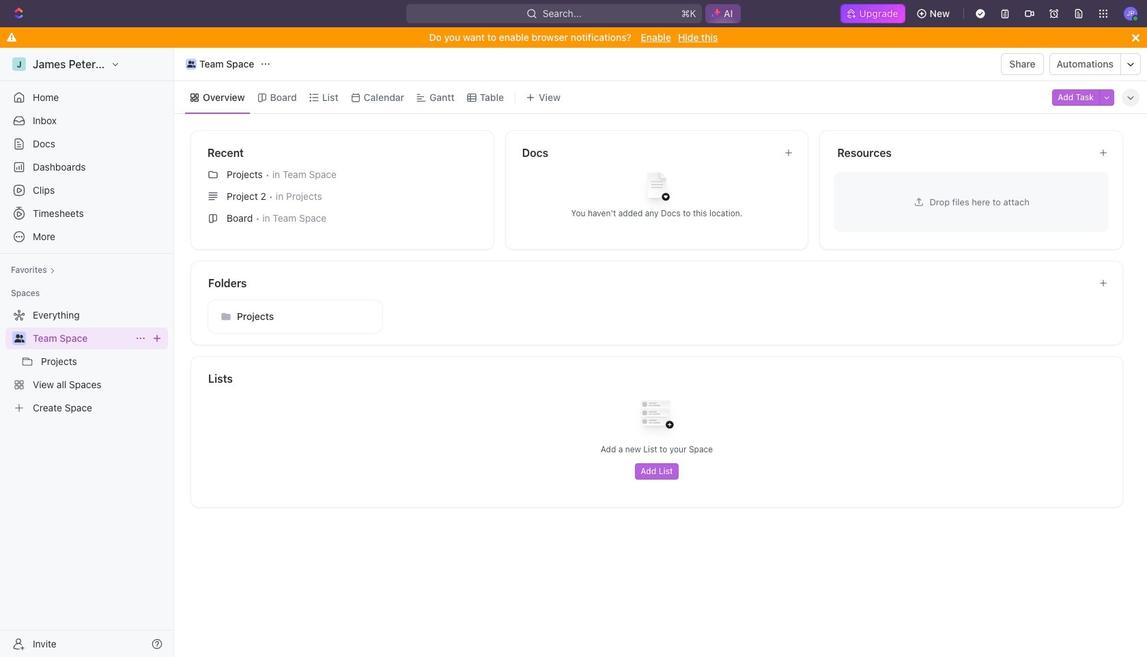 Task type: describe. For each thing, give the bounding box(es) containing it.
sidebar navigation
[[0, 48, 177, 658]]

tree inside "sidebar" navigation
[[5, 305, 168, 419]]



Task type: vqa. For each thing, say whether or not it's contained in the screenshot.
business time image
no



Task type: locate. For each thing, give the bounding box(es) containing it.
1 horizontal spatial user group image
[[187, 61, 196, 68]]

james peterson's workspace, , element
[[12, 57, 26, 71]]

user group image inside tree
[[14, 335, 24, 343]]

no lists icon. image
[[630, 390, 684, 445]]

no most used docs image
[[630, 162, 684, 216]]

user group image
[[187, 61, 196, 68], [14, 335, 24, 343]]

0 horizontal spatial user group image
[[14, 335, 24, 343]]

tree
[[5, 305, 168, 419]]

1 vertical spatial user group image
[[14, 335, 24, 343]]

0 vertical spatial user group image
[[187, 61, 196, 68]]



